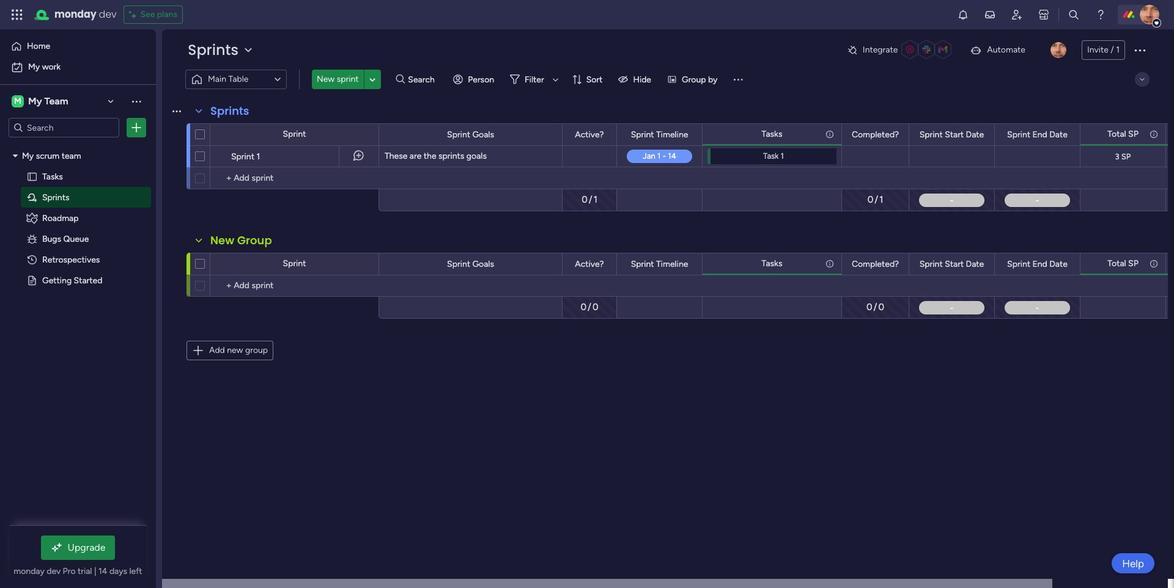 Task type: describe. For each thing, give the bounding box(es) containing it.
add new group button
[[187, 341, 273, 361]]

filter button
[[505, 70, 563, 89]]

hide
[[633, 74, 651, 85]]

sort button
[[567, 70, 610, 89]]

2 total sp field from the top
[[1105, 257, 1142, 271]]

1 0 / 1 from the left
[[582, 195, 597, 206]]

1 sprint end date from the top
[[1007, 129, 1068, 140]]

2 sprint goals field from the top
[[444, 258, 497, 271]]

group by button
[[662, 70, 725, 89]]

left
[[129, 567, 142, 577]]

angle down image
[[370, 75, 375, 84]]

plans
[[157, 9, 177, 20]]

column information image for second the total sp field from the top
[[1149, 259, 1159, 269]]

the
[[424, 151, 436, 161]]

2 sprint timeline field from the top
[[628, 258, 691, 271]]

see plans button
[[124, 6, 183, 24]]

see plans
[[140, 9, 177, 20]]

1 vertical spatial james peterson image
[[1051, 42, 1066, 58]]

v2 search image
[[396, 73, 405, 86]]

my team
[[28, 95, 68, 107]]

active? for 1st active? 'field' from the top
[[575, 129, 604, 140]]

2 sprint start date field from the top
[[917, 258, 987, 271]]

3 sp
[[1115, 152, 1131, 161]]

team
[[44, 95, 68, 107]]

1 total sp field from the top
[[1105, 128, 1142, 141]]

public board image
[[26, 171, 38, 182]]

1 sprint goals field from the top
[[444, 128, 497, 142]]

dev for monday dev
[[99, 7, 116, 21]]

0 horizontal spatial options image
[[130, 122, 142, 134]]

public board image
[[26, 275, 38, 286]]

1 sprint start date field from the top
[[917, 128, 987, 142]]

new for new group
[[210, 233, 234, 248]]

sprints inside list box
[[42, 192, 69, 202]]

+ add sprint text field for 0 / 0
[[216, 279, 373, 294]]

column information image
[[825, 129, 835, 139]]

1 completed? field from the top
[[849, 128, 902, 142]]

new group
[[210, 233, 272, 248]]

person button
[[448, 70, 502, 89]]

person
[[468, 74, 494, 85]]

my scrum team
[[22, 150, 81, 161]]

monday for monday dev pro trial | 14 days left
[[14, 567, 45, 577]]

sprint goals for first 'sprint goals' field
[[447, 129, 494, 140]]

home option
[[7, 37, 149, 56]]

main table button
[[185, 70, 287, 89]]

|
[[94, 567, 96, 577]]

automate
[[987, 45, 1025, 55]]

monday dev
[[54, 7, 116, 21]]

task
[[763, 152, 779, 161]]

my for my work
[[28, 62, 40, 72]]

2 goals from the top
[[472, 259, 494, 269]]

sp for second the total sp field from the top
[[1128, 258, 1139, 269]]

workspace image
[[12, 95, 24, 108]]

workspace selection element
[[12, 94, 70, 109]]

sprint
[[337, 74, 359, 84]]

getting
[[42, 275, 72, 286]]

sprints for sprints field
[[210, 103, 249, 119]]

retrospectives
[[42, 254, 100, 265]]

2 0 / 1 from the left
[[868, 195, 883, 206]]

1 sprint end date field from the top
[[1004, 128, 1071, 142]]

are
[[410, 151, 422, 161]]

upgrade button
[[41, 536, 115, 561]]

bugs queue
[[42, 234, 89, 244]]

team
[[62, 150, 81, 161]]

2 completed? field from the top
[[849, 258, 902, 271]]

these
[[385, 151, 408, 161]]

my work option
[[7, 57, 149, 77]]

table
[[228, 74, 249, 84]]

2 sprint end date field from the top
[[1004, 258, 1071, 271]]

1 sprint start date from the top
[[920, 129, 984, 140]]

invite / 1
[[1087, 45, 1120, 55]]

workspace options image
[[130, 95, 142, 107]]

main
[[208, 74, 226, 84]]

sprint goals for first 'sprint goals' field from the bottom of the page
[[447, 259, 494, 269]]

New Group field
[[207, 233, 275, 249]]

integrate
[[863, 45, 898, 55]]

sprints
[[438, 151, 464, 161]]

14
[[98, 567, 107, 577]]

help image
[[1095, 9, 1107, 21]]

task 1
[[763, 152, 784, 161]]

monday for monday dev
[[54, 7, 96, 21]]

group by
[[682, 74, 718, 85]]

sprint timeline for second sprint timeline "field"
[[631, 259, 688, 269]]

total for second the total sp field from the top
[[1108, 258, 1126, 269]]

trial
[[78, 567, 92, 577]]

hide button
[[614, 70, 659, 89]]

Search in workspace field
[[26, 121, 102, 135]]

home link
[[7, 37, 149, 56]]

caret down image
[[13, 151, 18, 160]]

1 0 / 0 from the left
[[581, 302, 598, 313]]

end for first sprint end date field from the bottom of the page
[[1033, 259, 1047, 269]]

add
[[209, 346, 225, 356]]



Task type: vqa. For each thing, say whether or not it's contained in the screenshot.
Group to the right
yes



Task type: locate. For each thing, give the bounding box(es) containing it.
completed? for 2nd completed? 'field' from the top
[[852, 259, 899, 269]]

1 vertical spatial new
[[210, 233, 234, 248]]

tasks inside list box
[[42, 171, 63, 182]]

new inside button
[[317, 74, 335, 84]]

0 vertical spatial new
[[317, 74, 335, 84]]

total sp for second the total sp field from the bottom
[[1108, 129, 1139, 139]]

my work link
[[7, 57, 149, 77]]

2 completed? from the top
[[852, 259, 899, 269]]

0 vertical spatial timeline
[[656, 129, 688, 140]]

0 vertical spatial sprint end date field
[[1004, 128, 1071, 142]]

total
[[1108, 129, 1126, 139], [1108, 258, 1126, 269]]

/
[[1111, 45, 1114, 55], [589, 195, 592, 206], [875, 195, 878, 206], [588, 302, 591, 313], [874, 302, 877, 313]]

0 horizontal spatial new
[[210, 233, 234, 248]]

menu image
[[732, 73, 744, 86]]

2 0 / 0 from the left
[[867, 302, 884, 313]]

0 vertical spatial sprint timeline field
[[628, 128, 691, 142]]

days
[[109, 567, 127, 577]]

0 vertical spatial end
[[1033, 129, 1047, 140]]

roadmap
[[42, 213, 79, 223]]

select product image
[[11, 9, 23, 21]]

new for new sprint
[[317, 74, 335, 84]]

sprints inside field
[[210, 103, 249, 119]]

0 vertical spatial james peterson image
[[1140, 5, 1159, 24]]

total for second the total sp field from the bottom
[[1108, 129, 1126, 139]]

my right caret down icon
[[22, 150, 34, 161]]

0 horizontal spatial dev
[[47, 567, 61, 577]]

Completed? field
[[849, 128, 902, 142], [849, 258, 902, 271]]

1 active? field from the top
[[572, 128, 607, 142]]

goals
[[466, 151, 487, 161]]

expand image
[[1137, 75, 1147, 84]]

sprint
[[283, 129, 306, 139], [447, 129, 470, 140], [631, 129, 654, 140], [920, 129, 943, 140], [1007, 129, 1030, 140], [231, 152, 254, 162], [283, 259, 306, 269], [447, 259, 470, 269], [631, 259, 654, 269], [920, 259, 943, 269], [1007, 259, 1030, 269]]

main table
[[208, 74, 249, 84]]

1 vertical spatial group
[[237, 233, 272, 248]]

1
[[1116, 45, 1120, 55], [256, 152, 260, 162], [781, 152, 784, 161], [594, 195, 597, 206], [879, 195, 883, 206]]

0 vertical spatial sp
[[1128, 129, 1139, 139]]

0 vertical spatial sprint start date
[[920, 129, 984, 140]]

0 / 0
[[581, 302, 598, 313], [867, 302, 884, 313]]

1 sprint timeline field from the top
[[628, 128, 691, 142]]

1 horizontal spatial monday
[[54, 7, 96, 21]]

/ inside button
[[1111, 45, 1114, 55]]

Tasks field
[[759, 128, 785, 141], [759, 257, 785, 271]]

notifications image
[[957, 9, 969, 21]]

group inside popup button
[[682, 74, 706, 85]]

m
[[14, 96, 21, 106]]

1 sprint goals from the top
[[447, 129, 494, 140]]

sprint end date
[[1007, 129, 1068, 140], [1007, 259, 1068, 269]]

1 active? from the top
[[575, 129, 604, 140]]

new
[[227, 346, 243, 356]]

2 vertical spatial sp
[[1128, 258, 1139, 269]]

0 vertical spatial sprint timeline
[[631, 129, 688, 140]]

timeline for first sprint timeline "field"
[[656, 129, 688, 140]]

Active? field
[[572, 128, 607, 142], [572, 258, 607, 271]]

group
[[682, 74, 706, 85], [237, 233, 272, 248]]

column information image for second the total sp field from the bottom
[[1149, 129, 1159, 139]]

completed?
[[852, 129, 899, 140], [852, 259, 899, 269]]

completed? for 2nd completed? 'field' from the bottom
[[852, 129, 899, 140]]

option
[[0, 145, 156, 147]]

james peterson image
[[1140, 5, 1159, 24], [1051, 42, 1066, 58]]

total sp
[[1108, 129, 1139, 139], [1108, 258, 1139, 269]]

dev for monday dev pro trial | 14 days left
[[47, 567, 61, 577]]

1 vertical spatial total sp field
[[1105, 257, 1142, 271]]

end
[[1033, 129, 1047, 140], [1033, 259, 1047, 269]]

1 inside button
[[1116, 45, 1120, 55]]

my left work
[[28, 62, 40, 72]]

tasks for 1st tasks field
[[762, 129, 782, 139]]

3
[[1115, 152, 1120, 161]]

Search field
[[405, 71, 442, 88]]

0 vertical spatial sprints
[[188, 40, 238, 60]]

help
[[1122, 558, 1144, 570]]

my inside list box
[[22, 150, 34, 161]]

start
[[945, 129, 964, 140], [945, 259, 964, 269]]

group inside field
[[237, 233, 272, 248]]

invite
[[1087, 45, 1109, 55]]

my for my team
[[28, 95, 42, 107]]

0 vertical spatial + add sprint text field
[[216, 171, 373, 186]]

home
[[27, 41, 50, 51]]

+ add sprint text field for 0 / 1
[[216, 171, 373, 186]]

1 completed? from the top
[[852, 129, 899, 140]]

1 vertical spatial completed?
[[852, 259, 899, 269]]

1 vertical spatial options image
[[130, 122, 142, 134]]

1 vertical spatial sprint end date field
[[1004, 258, 1071, 271]]

1 vertical spatial dev
[[47, 567, 61, 577]]

queue
[[63, 234, 89, 244]]

my for my scrum team
[[22, 150, 34, 161]]

0 horizontal spatial 0 / 1
[[582, 195, 597, 206]]

add new group
[[209, 346, 268, 356]]

2 + add sprint text field from the top
[[216, 279, 373, 294]]

2 tasks field from the top
[[759, 257, 785, 271]]

0 vertical spatial monday
[[54, 7, 96, 21]]

help button
[[1112, 554, 1155, 574]]

pro
[[63, 567, 76, 577]]

sprints down main table
[[210, 103, 249, 119]]

upgrade
[[68, 542, 105, 554]]

2 timeline from the top
[[656, 259, 688, 269]]

0 vertical spatial dev
[[99, 7, 116, 21]]

sp for second the total sp field from the bottom
[[1128, 129, 1139, 139]]

1 vertical spatial sprint goals
[[447, 259, 494, 269]]

2 end from the top
[[1033, 259, 1047, 269]]

0 horizontal spatial 0 / 0
[[581, 302, 598, 313]]

0 vertical spatial total sp field
[[1105, 128, 1142, 141]]

timeline
[[656, 129, 688, 140], [656, 259, 688, 269]]

tasks
[[762, 129, 782, 139], [42, 171, 63, 182], [762, 258, 782, 269]]

1 total from the top
[[1108, 129, 1126, 139]]

my inside workspace selection element
[[28, 95, 42, 107]]

my inside my work option
[[28, 62, 40, 72]]

james peterson image right help "icon"
[[1140, 5, 1159, 24]]

1 goals from the top
[[472, 129, 494, 140]]

my work
[[28, 62, 61, 72]]

sprints
[[188, 40, 238, 60], [210, 103, 249, 119], [42, 192, 69, 202]]

integrate button
[[842, 37, 960, 63]]

1 vertical spatial + add sprint text field
[[216, 279, 373, 294]]

Sprints field
[[207, 103, 252, 119]]

1 total sp from the top
[[1108, 129, 1139, 139]]

1 vertical spatial sprint start date
[[920, 259, 984, 269]]

2 sprint timeline from the top
[[631, 259, 688, 269]]

1 horizontal spatial 0 / 0
[[867, 302, 884, 313]]

total sp for second the total sp field from the top
[[1108, 258, 1139, 269]]

sprint timeline
[[631, 129, 688, 140], [631, 259, 688, 269]]

1 vertical spatial sprint timeline
[[631, 259, 688, 269]]

1 vertical spatial monday
[[14, 567, 45, 577]]

0 horizontal spatial james peterson image
[[1051, 42, 1066, 58]]

see
[[140, 9, 155, 20]]

new sprint
[[317, 74, 359, 84]]

+ Add sprint text field
[[216, 171, 373, 186], [216, 279, 373, 294]]

0 vertical spatial sprint goals
[[447, 129, 494, 140]]

2 total sp from the top
[[1108, 258, 1139, 269]]

1 horizontal spatial new
[[317, 74, 335, 84]]

my
[[28, 62, 40, 72], [28, 95, 42, 107], [22, 150, 34, 161]]

sprints up main
[[188, 40, 238, 60]]

1 sprint timeline from the top
[[631, 129, 688, 140]]

1 horizontal spatial options image
[[1133, 43, 1147, 57]]

1 vertical spatial total
[[1108, 258, 1126, 269]]

james peterson image left the invite
[[1051, 42, 1066, 58]]

1 vertical spatial end
[[1033, 259, 1047, 269]]

1 vertical spatial total sp
[[1108, 258, 1139, 269]]

1 horizontal spatial dev
[[99, 7, 116, 21]]

getting started
[[42, 275, 102, 286]]

Sprint Timeline field
[[628, 128, 691, 142], [628, 258, 691, 271]]

sp
[[1128, 129, 1139, 139], [1121, 152, 1131, 161], [1128, 258, 1139, 269]]

0 vertical spatial sprint start date field
[[917, 128, 987, 142]]

2 vertical spatial tasks
[[762, 258, 782, 269]]

2 sprint end date from the top
[[1007, 259, 1068, 269]]

1 vertical spatial sprint timeline field
[[628, 258, 691, 271]]

1 vertical spatial sprint start date field
[[917, 258, 987, 271]]

tasks for 1st tasks field from the bottom
[[762, 258, 782, 269]]

1 vertical spatial timeline
[[656, 259, 688, 269]]

list box
[[0, 143, 156, 456]]

dev left see
[[99, 7, 116, 21]]

filter
[[525, 74, 544, 85]]

sort
[[586, 74, 603, 85]]

group
[[245, 346, 268, 356]]

sprint goals
[[447, 129, 494, 140], [447, 259, 494, 269]]

dev
[[99, 7, 116, 21], [47, 567, 61, 577]]

arrow down image
[[548, 72, 563, 87]]

1 vertical spatial tasks
[[42, 171, 63, 182]]

1 tasks field from the top
[[759, 128, 785, 141]]

sprint 1
[[231, 152, 260, 162]]

monday
[[54, 7, 96, 21], [14, 567, 45, 577]]

0 horizontal spatial monday
[[14, 567, 45, 577]]

1 vertical spatial sp
[[1121, 152, 1131, 161]]

0 vertical spatial tasks field
[[759, 128, 785, 141]]

monday dev pro trial | 14 days left
[[14, 567, 142, 577]]

options image down workspace options 'image'
[[130, 122, 142, 134]]

dev left pro
[[47, 567, 61, 577]]

Sprint Start Date field
[[917, 128, 987, 142], [917, 258, 987, 271]]

update feed image
[[984, 9, 996, 21]]

active? for 2nd active? 'field' from the top
[[575, 259, 604, 269]]

0 vertical spatial active? field
[[572, 128, 607, 142]]

sprint timeline for first sprint timeline "field"
[[631, 129, 688, 140]]

0 vertical spatial my
[[28, 62, 40, 72]]

invite / 1 button
[[1082, 40, 1125, 60]]

options image up expand "icon"
[[1133, 43, 1147, 57]]

1 vertical spatial sprint goals field
[[444, 258, 497, 271]]

work
[[42, 62, 61, 72]]

1 vertical spatial tasks field
[[759, 257, 785, 271]]

by
[[708, 74, 718, 85]]

2 active? from the top
[[575, 259, 604, 269]]

2 vertical spatial sprints
[[42, 192, 69, 202]]

Sprint Goals field
[[444, 128, 497, 142], [444, 258, 497, 271]]

0 / 1
[[582, 195, 597, 206], [868, 195, 883, 206]]

1 vertical spatial sprint end date
[[1007, 259, 1068, 269]]

0 vertical spatial active?
[[575, 129, 604, 140]]

sprints for sprints button
[[188, 40, 238, 60]]

0 vertical spatial start
[[945, 129, 964, 140]]

1 end from the top
[[1033, 129, 1047, 140]]

new
[[317, 74, 335, 84], [210, 233, 234, 248]]

1 vertical spatial sprints
[[210, 103, 249, 119]]

invite members image
[[1011, 9, 1023, 21]]

started
[[74, 275, 102, 286]]

sprints up 'roadmap'
[[42, 192, 69, 202]]

list box containing my scrum team
[[0, 143, 156, 456]]

0 vertical spatial total sp
[[1108, 129, 1139, 139]]

1 vertical spatial goals
[[472, 259, 494, 269]]

monday left pro
[[14, 567, 45, 577]]

1 timeline from the top
[[656, 129, 688, 140]]

1 start from the top
[[945, 129, 964, 140]]

new inside field
[[210, 233, 234, 248]]

0 vertical spatial options image
[[1133, 43, 1147, 57]]

1 vertical spatial completed? field
[[849, 258, 902, 271]]

1 + add sprint text field from the top
[[216, 171, 373, 186]]

2 sprint start date from the top
[[920, 259, 984, 269]]

monday marketplace image
[[1038, 9, 1050, 21]]

2 vertical spatial my
[[22, 150, 34, 161]]

end for 2nd sprint end date field from the bottom of the page
[[1033, 129, 1047, 140]]

1 vertical spatial active? field
[[572, 258, 607, 271]]

0 vertical spatial goals
[[472, 129, 494, 140]]

goals
[[472, 129, 494, 140], [472, 259, 494, 269]]

1 horizontal spatial james peterson image
[[1140, 5, 1159, 24]]

0
[[582, 195, 588, 206], [868, 195, 873, 206], [581, 302, 587, 313], [593, 302, 598, 313], [867, 302, 872, 313], [878, 302, 884, 313]]

Sprint End Date field
[[1004, 128, 1071, 142], [1004, 258, 1071, 271]]

scrum
[[36, 150, 59, 161]]

active?
[[575, 129, 604, 140], [575, 259, 604, 269]]

options image
[[1133, 43, 1147, 57], [130, 122, 142, 134]]

new sprint button
[[312, 70, 364, 89]]

0 vertical spatial sprint goals field
[[444, 128, 497, 142]]

timeline for second sprint timeline "field"
[[656, 259, 688, 269]]

2 start from the top
[[945, 259, 964, 269]]

sprints button
[[185, 40, 258, 60]]

1 horizontal spatial 0 / 1
[[868, 195, 883, 206]]

bugs
[[42, 234, 61, 244]]

1 vertical spatial my
[[28, 95, 42, 107]]

0 horizontal spatial group
[[237, 233, 272, 248]]

column information image
[[1149, 129, 1159, 139], [825, 259, 835, 269], [1149, 259, 1159, 269]]

search everything image
[[1068, 9, 1080, 21]]

2 sprint goals from the top
[[447, 259, 494, 269]]

1 horizontal spatial group
[[682, 74, 706, 85]]

monday up home link
[[54, 7, 96, 21]]

0 vertical spatial group
[[682, 74, 706, 85]]

these are the sprints goals
[[385, 151, 487, 161]]

0 vertical spatial sprint end date
[[1007, 129, 1068, 140]]

1 vertical spatial start
[[945, 259, 964, 269]]

1 vertical spatial active?
[[575, 259, 604, 269]]

Total SP field
[[1105, 128, 1142, 141], [1105, 257, 1142, 271]]

0 vertical spatial completed? field
[[849, 128, 902, 142]]

automate button
[[965, 40, 1030, 60]]

sprint start date
[[920, 129, 984, 140], [920, 259, 984, 269]]

my right workspace image
[[28, 95, 42, 107]]

0 vertical spatial completed?
[[852, 129, 899, 140]]

0 vertical spatial tasks
[[762, 129, 782, 139]]

2 total from the top
[[1108, 258, 1126, 269]]

0 vertical spatial total
[[1108, 129, 1126, 139]]

2 active? field from the top
[[572, 258, 607, 271]]



